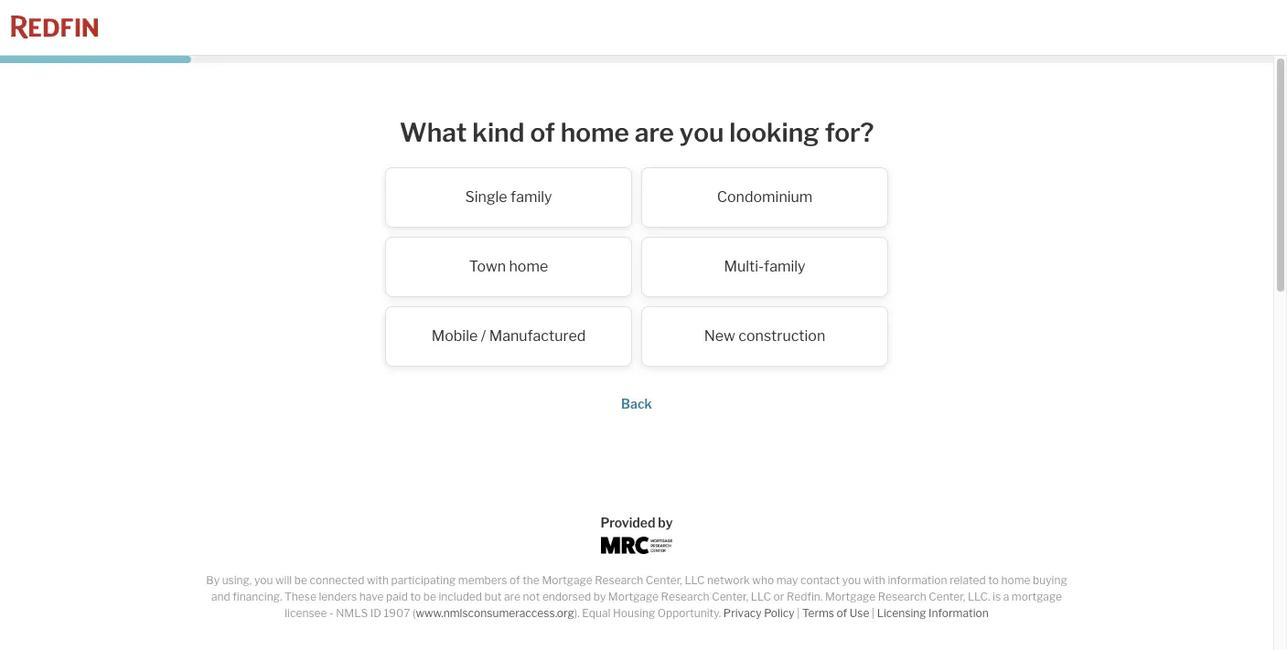 Task type: describe. For each thing, give the bounding box(es) containing it.
members
[[458, 574, 507, 588]]

and
[[211, 590, 230, 604]]

included
[[439, 590, 482, 604]]

0 horizontal spatial mortgage
[[542, 574, 593, 588]]

manufactured
[[489, 327, 586, 345]]

0 vertical spatial to
[[989, 574, 999, 588]]

paid
[[386, 590, 408, 604]]

may
[[777, 574, 798, 588]]

single family
[[465, 188, 552, 206]]

buying
[[1033, 574, 1068, 588]]

back
[[621, 396, 652, 411]]

provided by
[[601, 515, 673, 531]]

kind
[[473, 117, 525, 148]]

financing.
[[233, 590, 282, 604]]

information
[[888, 574, 948, 588]]

0 horizontal spatial research
[[595, 574, 644, 588]]

equal
[[582, 607, 611, 620]]

will
[[275, 574, 292, 588]]

0 vertical spatial be
[[294, 574, 307, 588]]

using,
[[222, 574, 252, 588]]

back button
[[621, 396, 652, 411]]

2 horizontal spatial center,
[[929, 590, 966, 604]]

2 with from the left
[[864, 574, 886, 588]]

1 horizontal spatial by
[[658, 515, 673, 531]]

by inside by using, you will be connected with participating members of the mortgage research center, llc network who may contact you with information related to home buying and financing. these lenders have paid to be included but are not endorsed by mortgage research center, llc or redfin. mortgage research center, llc. is a mortgage licensee - nmls id 1907 (
[[594, 590, 606, 604]]

mobile / manufactured
[[432, 327, 586, 345]]

are inside by using, you will be connected with participating members of the mortgage research center, llc network who may contact you with information related to home buying and financing. these lenders have paid to be included but are not endorsed by mortgage research center, llc or redfin. mortgage research center, llc. is a mortgage licensee - nmls id 1907 (
[[504, 590, 521, 604]]

these
[[285, 590, 317, 604]]

/
[[481, 327, 486, 345]]

www.nmlsconsumeraccess.org
[[416, 607, 575, 620]]

id
[[370, 607, 381, 620]]

).
[[575, 607, 580, 620]]

nmls
[[336, 607, 368, 620]]

not
[[523, 590, 540, 604]]

1 horizontal spatial mortgage
[[608, 590, 659, 604]]

0 horizontal spatial you
[[254, 574, 273, 588]]

provided
[[601, 515, 656, 531]]

licensing
[[877, 607, 927, 620]]

policy
[[764, 607, 795, 620]]

licensing information link
[[877, 607, 989, 620]]

is
[[993, 590, 1001, 604]]

1 horizontal spatial research
[[661, 590, 710, 604]]

terms of use link
[[803, 607, 870, 620]]

multi-family
[[724, 258, 806, 275]]

a
[[1004, 590, 1010, 604]]

connected
[[310, 574, 365, 588]]

of for housing
[[837, 607, 848, 620]]

use
[[850, 607, 870, 620]]

construction
[[739, 327, 826, 345]]

1 horizontal spatial center,
[[712, 590, 749, 604]]

2 | from the left
[[872, 607, 875, 620]]

what kind of home are you looking for?
[[400, 117, 874, 148]]

housing
[[613, 607, 655, 620]]

condominium
[[717, 188, 813, 206]]

or
[[774, 590, 785, 604]]

privacy policy link
[[724, 607, 795, 620]]

looking for?
[[730, 117, 874, 148]]

terms
[[803, 607, 835, 620]]



Task type: locate. For each thing, give the bounding box(es) containing it.
to up is
[[989, 574, 999, 588]]

who
[[753, 574, 774, 588]]

www.nmlsconsumeraccess.org ). equal housing opportunity. privacy policy | terms of use | licensing information
[[416, 607, 989, 620]]

you up financing.
[[254, 574, 273, 588]]

1 vertical spatial are
[[504, 590, 521, 604]]

related
[[950, 574, 986, 588]]

single
[[465, 188, 508, 206]]

center,
[[646, 574, 683, 588], [712, 590, 749, 604], [929, 590, 966, 604]]

be up these
[[294, 574, 307, 588]]

research up licensing
[[878, 590, 927, 604]]

2 horizontal spatial mortgage
[[825, 590, 876, 604]]

with up use
[[864, 574, 886, 588]]

0 horizontal spatial center,
[[646, 574, 683, 588]]

of left the
[[510, 574, 520, 588]]

2 horizontal spatial of
[[837, 607, 848, 620]]

1 horizontal spatial you
[[680, 117, 724, 148]]

0 horizontal spatial be
[[294, 574, 307, 588]]

0 vertical spatial by
[[658, 515, 673, 531]]

0 horizontal spatial family
[[511, 188, 552, 206]]

1 horizontal spatial llc
[[751, 590, 771, 604]]

you right contact
[[843, 574, 861, 588]]

mortgage
[[542, 574, 593, 588], [608, 590, 659, 604], [825, 590, 876, 604]]

llc up opportunity.
[[685, 574, 705, 588]]

with
[[367, 574, 389, 588], [864, 574, 886, 588]]

1 vertical spatial to
[[410, 590, 421, 604]]

llc
[[685, 574, 705, 588], [751, 590, 771, 604]]

1 with from the left
[[367, 574, 389, 588]]

you
[[680, 117, 724, 148], [254, 574, 273, 588], [843, 574, 861, 588]]

0 vertical spatial home
[[561, 117, 630, 148]]

research up housing
[[595, 574, 644, 588]]

2 vertical spatial of
[[837, 607, 848, 620]]

research up opportunity.
[[661, 590, 710, 604]]

of left use
[[837, 607, 848, 620]]

2 vertical spatial home
[[1002, 574, 1031, 588]]

0 horizontal spatial |
[[797, 607, 800, 620]]

town home
[[469, 258, 548, 275]]

mortgage
[[1012, 590, 1063, 604]]

have
[[359, 590, 384, 604]]

by up equal at the left of page
[[594, 590, 606, 604]]

0 horizontal spatial with
[[367, 574, 389, 588]]

2 horizontal spatial you
[[843, 574, 861, 588]]

new
[[704, 327, 736, 345]]

redfin.
[[787, 590, 823, 604]]

home
[[561, 117, 630, 148], [509, 258, 548, 275], [1002, 574, 1031, 588]]

1 horizontal spatial family
[[764, 258, 806, 275]]

to
[[989, 574, 999, 588], [410, 590, 421, 604]]

1 horizontal spatial home
[[561, 117, 630, 148]]

1 vertical spatial llc
[[751, 590, 771, 604]]

the
[[523, 574, 540, 588]]

1 | from the left
[[797, 607, 800, 620]]

privacy
[[724, 607, 762, 620]]

0 vertical spatial of
[[530, 117, 555, 148]]

family right single on the left top of the page
[[511, 188, 552, 206]]

you up condominium on the right of page
[[680, 117, 724, 148]]

center, down network
[[712, 590, 749, 604]]

by
[[658, 515, 673, 531], [594, 590, 606, 604]]

with up have
[[367, 574, 389, 588]]

by up mortgage research center image
[[658, 515, 673, 531]]

1 vertical spatial be
[[423, 590, 436, 604]]

mortgage research center image
[[601, 537, 673, 555]]

be
[[294, 574, 307, 588], [423, 590, 436, 604]]

1 horizontal spatial be
[[423, 590, 436, 604]]

mortgage up housing
[[608, 590, 659, 604]]

| right use
[[872, 607, 875, 620]]

|
[[797, 607, 800, 620], [872, 607, 875, 620]]

by
[[206, 574, 220, 588]]

1 horizontal spatial with
[[864, 574, 886, 588]]

lenders
[[319, 590, 357, 604]]

1907
[[384, 607, 410, 620]]

-
[[330, 607, 334, 620]]

mobile
[[432, 327, 478, 345]]

new construction
[[704, 327, 826, 345]]

llc up the privacy policy link
[[751, 590, 771, 604]]

of right kind
[[530, 117, 555, 148]]

0 horizontal spatial of
[[510, 574, 520, 588]]

home inside by using, you will be connected with participating members of the mortgage research center, llc network who may contact you with information related to home buying and financing. these lenders have paid to be included but are not endorsed by mortgage research center, llc or redfin. mortgage research center, llc. is a mortgage licensee - nmls id 1907 (
[[1002, 574, 1031, 588]]

1 horizontal spatial of
[[530, 117, 555, 148]]

0 vertical spatial family
[[511, 188, 552, 206]]

llc.
[[968, 590, 991, 604]]

information
[[929, 607, 989, 620]]

multi-
[[724, 258, 764, 275]]

of inside by using, you will be connected with participating members of the mortgage research center, llc network who may contact you with information related to home buying and financing. these lenders have paid to be included but are not endorsed by mortgage research center, llc or redfin. mortgage research center, llc. is a mortgage licensee - nmls id 1907 (
[[510, 574, 520, 588]]

but
[[485, 590, 502, 604]]

center, up information
[[929, 590, 966, 604]]

be down participating
[[423, 590, 436, 604]]

are
[[635, 117, 674, 148], [504, 590, 521, 604]]

what kind of home are you looking for? option group
[[271, 167, 1003, 376]]

of
[[530, 117, 555, 148], [510, 574, 520, 588], [837, 607, 848, 620]]

1 vertical spatial by
[[594, 590, 606, 604]]

1 vertical spatial of
[[510, 574, 520, 588]]

mortgage up endorsed
[[542, 574, 593, 588]]

to up (
[[410, 590, 421, 604]]

1 horizontal spatial to
[[989, 574, 999, 588]]

| down redfin.
[[797, 607, 800, 620]]

family up construction
[[764, 258, 806, 275]]

1 horizontal spatial are
[[635, 117, 674, 148]]

research
[[595, 574, 644, 588], [661, 590, 710, 604], [878, 590, 927, 604]]

town
[[469, 258, 506, 275]]

home inside option group
[[509, 258, 548, 275]]

family for single family
[[511, 188, 552, 206]]

center, up opportunity.
[[646, 574, 683, 588]]

what
[[400, 117, 467, 148]]

0 vertical spatial are
[[635, 117, 674, 148]]

1 horizontal spatial |
[[872, 607, 875, 620]]

by using, you will be connected with participating members of the mortgage research center, llc network who may contact you with information related to home buying and financing. these lenders have paid to be included but are not endorsed by mortgage research center, llc or redfin. mortgage research center, llc. is a mortgage licensee - nmls id 1907 (
[[206, 574, 1068, 620]]

0 horizontal spatial llc
[[685, 574, 705, 588]]

(
[[413, 607, 416, 620]]

mortgage up use
[[825, 590, 876, 604]]

0 horizontal spatial home
[[509, 258, 548, 275]]

endorsed
[[543, 590, 591, 604]]

opportunity.
[[658, 607, 721, 620]]

www.nmlsconsumeraccess.org link
[[416, 607, 575, 620]]

2 horizontal spatial home
[[1002, 574, 1031, 588]]

family
[[511, 188, 552, 206], [764, 258, 806, 275]]

participating
[[391, 574, 456, 588]]

0 horizontal spatial by
[[594, 590, 606, 604]]

0 horizontal spatial to
[[410, 590, 421, 604]]

licensee
[[285, 607, 327, 620]]

0 vertical spatial llc
[[685, 574, 705, 588]]

contact
[[801, 574, 840, 588]]

family for multi-family
[[764, 258, 806, 275]]

1 vertical spatial family
[[764, 258, 806, 275]]

of for will
[[510, 574, 520, 588]]

0 horizontal spatial are
[[504, 590, 521, 604]]

2 horizontal spatial research
[[878, 590, 927, 604]]

network
[[707, 574, 750, 588]]

1 vertical spatial home
[[509, 258, 548, 275]]



Task type: vqa. For each thing, say whether or not it's contained in the screenshot.
Real
no



